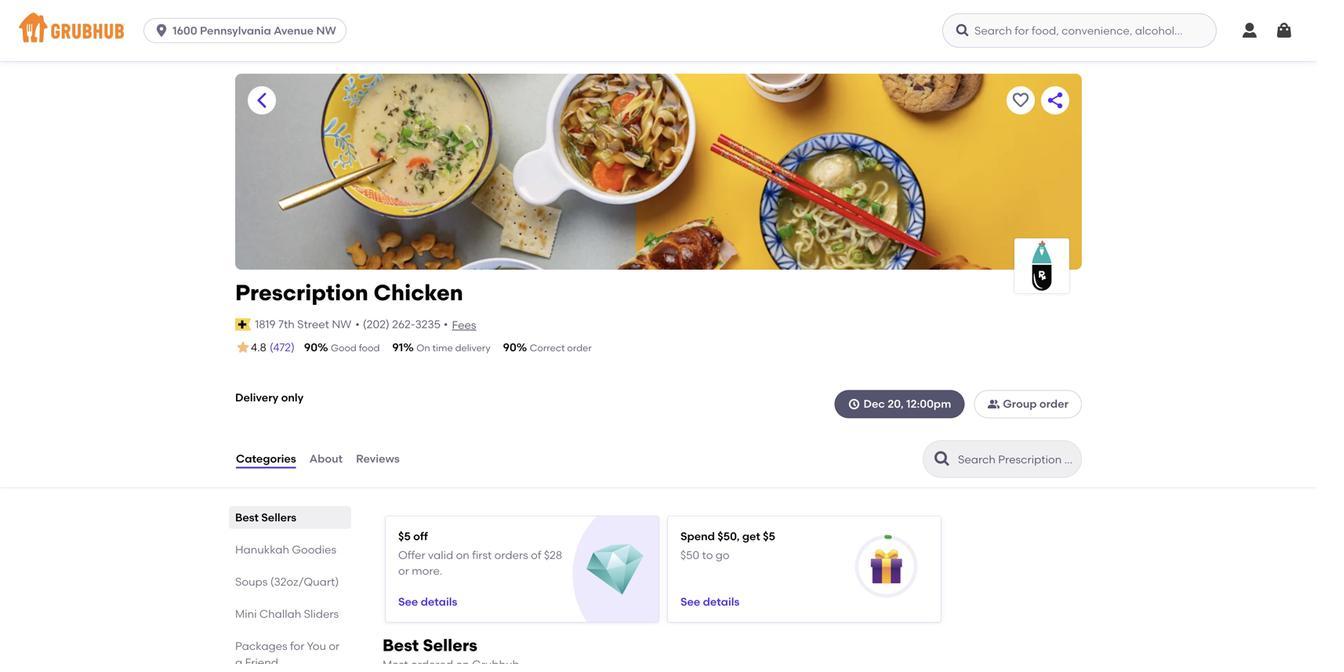 Task type: describe. For each thing, give the bounding box(es) containing it.
or inside $5 off offer valid on first orders of $28 or more.
[[398, 564, 409, 578]]

on
[[456, 549, 470, 562]]

$5 inside $5 off offer valid on first orders of $28 or more.
[[398, 530, 411, 543]]

reviews button
[[355, 431, 401, 487]]

avenue
[[274, 24, 314, 37]]

Search for food, convenience, alcohol... search field
[[943, 13, 1217, 48]]

1 vertical spatial best sellers
[[383, 635, 478, 655]]

for
[[290, 639, 305, 653]]

dec
[[864, 397, 885, 411]]

1 • from the left
[[355, 318, 360, 331]]

$28
[[544, 549, 562, 562]]

delivery
[[455, 342, 491, 354]]

search icon image
[[933, 450, 952, 468]]

categories
[[236, 452, 296, 466]]

(32oz/quart)
[[270, 575, 339, 588]]

sliders
[[304, 607, 339, 621]]

2 • from the left
[[444, 318, 448, 331]]

promo image
[[587, 541, 644, 599]]

of
[[531, 549, 542, 562]]

spend $50, get $5 $50 to go
[[681, 530, 776, 562]]

mini challah sliders
[[235, 607, 339, 621]]

group
[[1003, 397, 1037, 411]]

1819
[[255, 318, 276, 331]]

details for $50 to go
[[703, 595, 740, 609]]

categories button
[[235, 431, 297, 487]]

subscription pass image
[[235, 318, 251, 331]]

street
[[297, 318, 329, 331]]

90 for correct order
[[503, 341, 517, 354]]

see for offer valid on first orders of $28 or more.
[[398, 595, 418, 609]]

soups (32oz/quart)
[[235, 575, 339, 588]]

to
[[702, 549, 713, 562]]

nw for 1819 7th street nw
[[332, 318, 352, 331]]

prescription chicken
[[235, 280, 463, 306]]

food
[[359, 342, 380, 354]]

1600 pennsylvania avenue nw
[[173, 24, 336, 37]]

only
[[281, 391, 304, 404]]

delivery
[[235, 391, 279, 404]]

$50,
[[718, 530, 740, 543]]

3235
[[415, 318, 441, 331]]

friend
[[245, 656, 278, 664]]

1 horizontal spatial svg image
[[1241, 21, 1260, 40]]

share icon image
[[1046, 91, 1065, 110]]

see details for $50 to go
[[681, 595, 740, 609]]

mini
[[235, 607, 257, 621]]

prescription
[[235, 280, 368, 306]]

prescription chicken logo image
[[1015, 238, 1070, 293]]

valid
[[428, 549, 453, 562]]

see details button for $50 to go
[[681, 588, 740, 616]]

1 horizontal spatial sellers
[[423, 635, 478, 655]]

chicken
[[374, 280, 463, 306]]

91
[[392, 341, 403, 354]]

$50
[[681, 549, 700, 562]]

time
[[433, 342, 453, 354]]

svg image inside dec 20, 12:00pm button
[[848, 398, 861, 410]]

0 vertical spatial best
[[235, 511, 259, 524]]

correct
[[530, 342, 565, 354]]

nw for 1600 pennsylvania avenue nw
[[316, 24, 336, 37]]

2 horizontal spatial svg image
[[1275, 21, 1294, 40]]

go
[[716, 549, 730, 562]]

about
[[310, 452, 343, 466]]



Task type: locate. For each thing, give the bounding box(es) containing it.
7th
[[278, 318, 295, 331]]

0 horizontal spatial order
[[567, 342, 592, 354]]

0 vertical spatial sellers
[[261, 511, 297, 524]]

fees
[[452, 319, 476, 332]]

0 vertical spatial nw
[[316, 24, 336, 37]]

• left (202)
[[355, 318, 360, 331]]

1 vertical spatial best
[[383, 635, 419, 655]]

1 90 from the left
[[304, 341, 318, 354]]

0 horizontal spatial 90
[[304, 341, 318, 354]]

about button
[[309, 431, 344, 487]]

1 vertical spatial order
[[1040, 397, 1069, 411]]

$5 inside spend $50, get $5 $50 to go
[[763, 530, 776, 543]]

2 see details from the left
[[681, 595, 740, 609]]

group order
[[1003, 397, 1069, 411]]

0 vertical spatial best sellers
[[235, 511, 297, 524]]

nw right avenue
[[316, 24, 336, 37]]

on
[[417, 342, 430, 354]]

or inside packages for you or a friend
[[329, 639, 340, 653]]

order right correct
[[567, 342, 592, 354]]

0 vertical spatial order
[[567, 342, 592, 354]]

see details button
[[398, 588, 457, 616], [681, 588, 740, 616]]

nw up good
[[332, 318, 352, 331]]

1 horizontal spatial see details button
[[681, 588, 740, 616]]

hanukkah
[[235, 543, 289, 556]]

90 down street
[[304, 341, 318, 354]]

0 vertical spatial or
[[398, 564, 409, 578]]

sellers down more.
[[423, 635, 478, 655]]

you
[[307, 639, 326, 653]]

see down "$50"
[[681, 595, 701, 609]]

see details down to
[[681, 595, 740, 609]]

0 horizontal spatial details
[[421, 595, 457, 609]]

best sellers
[[235, 511, 297, 524], [383, 635, 478, 655]]

1 vertical spatial nw
[[332, 318, 352, 331]]

svg image
[[1241, 21, 1260, 40], [1275, 21, 1294, 40], [848, 398, 861, 410]]

(202)
[[363, 318, 390, 331]]

0 horizontal spatial see details
[[398, 595, 457, 609]]

see details for offer valid on first orders of $28 or more.
[[398, 595, 457, 609]]

see details
[[398, 595, 457, 609], [681, 595, 740, 609]]

more.
[[412, 564, 443, 578]]

order inside button
[[1040, 397, 1069, 411]]

4.8
[[251, 341, 267, 354]]

262-
[[392, 318, 415, 331]]

svg image
[[154, 23, 169, 38], [955, 23, 971, 38]]

group order button
[[974, 390, 1082, 418]]

or down offer
[[398, 564, 409, 578]]

1 $5 from the left
[[398, 530, 411, 543]]

0 horizontal spatial •
[[355, 318, 360, 331]]

caret left icon image
[[253, 91, 271, 110]]

1 horizontal spatial details
[[703, 595, 740, 609]]

0 horizontal spatial or
[[329, 639, 340, 653]]

1 horizontal spatial or
[[398, 564, 409, 578]]

1 vertical spatial sellers
[[423, 635, 478, 655]]

sellers up hanukkah goodies
[[261, 511, 297, 524]]

get
[[743, 530, 761, 543]]

details for offer valid on first orders of $28 or more.
[[421, 595, 457, 609]]

0 horizontal spatial best sellers
[[235, 511, 297, 524]]

0 horizontal spatial see details button
[[398, 588, 457, 616]]

2 see details button from the left
[[681, 588, 740, 616]]

details down go
[[703, 595, 740, 609]]

soups
[[235, 575, 268, 588]]

nw inside 1819 7th street nw button
[[332, 318, 352, 331]]

2 90 from the left
[[503, 341, 517, 354]]

save this restaurant image
[[1012, 91, 1031, 110]]

1600
[[173, 24, 197, 37]]

Search Prescription Chicken search field
[[957, 452, 1077, 467]]

1 horizontal spatial best sellers
[[383, 635, 478, 655]]

good
[[331, 342, 357, 354]]

1 svg image from the left
[[154, 23, 169, 38]]

order for group order
[[1040, 397, 1069, 411]]

0 horizontal spatial see
[[398, 595, 418, 609]]

2 $5 from the left
[[763, 530, 776, 543]]

$5
[[398, 530, 411, 543], [763, 530, 776, 543]]

best
[[235, 511, 259, 524], [383, 635, 419, 655]]

goodies
[[292, 543, 336, 556]]

see details down more.
[[398, 595, 457, 609]]

packages
[[235, 639, 288, 653]]

0 horizontal spatial svg image
[[848, 398, 861, 410]]

$5 right get at the bottom
[[763, 530, 776, 543]]

2 see from the left
[[681, 595, 701, 609]]

delivery only
[[235, 391, 304, 404]]

svg image inside 1600 pennsylvania avenue nw button
[[154, 23, 169, 38]]

• (202) 262-3235 • fees
[[355, 318, 476, 332]]

see details button for offer valid on first orders of $28 or more.
[[398, 588, 457, 616]]

good food
[[331, 342, 380, 354]]

challah
[[260, 607, 301, 621]]

1 see details button from the left
[[398, 588, 457, 616]]

see for $50 to go
[[681, 595, 701, 609]]

(202) 262-3235 button
[[363, 317, 441, 333]]

0 horizontal spatial sellers
[[261, 511, 297, 524]]

pennsylvania
[[200, 24, 271, 37]]

spend
[[681, 530, 715, 543]]

1 horizontal spatial $5
[[763, 530, 776, 543]]

off
[[413, 530, 428, 543]]

12:00pm
[[907, 397, 952, 411]]

order right group
[[1040, 397, 1069, 411]]

nw inside 1600 pennsylvania avenue nw button
[[316, 24, 336, 37]]

on time delivery
[[417, 342, 491, 354]]

2 details from the left
[[703, 595, 740, 609]]

• right 3235
[[444, 318, 448, 331]]

reward icon image
[[869, 549, 904, 584]]

1 vertical spatial or
[[329, 639, 340, 653]]

1 details from the left
[[421, 595, 457, 609]]

dec 20, 12:00pm button
[[835, 390, 965, 418]]

fees button
[[451, 317, 477, 334]]

see
[[398, 595, 418, 609], [681, 595, 701, 609]]

1 see from the left
[[398, 595, 418, 609]]

correct order
[[530, 342, 592, 354]]

1819 7th street nw
[[255, 318, 352, 331]]

0 horizontal spatial best
[[235, 511, 259, 524]]

reviews
[[356, 452, 400, 466]]

see details button down more.
[[398, 588, 457, 616]]

1600 pennsylvania avenue nw button
[[144, 18, 353, 43]]

$5 left off
[[398, 530, 411, 543]]

$5 off offer valid on first orders of $28 or more.
[[398, 530, 562, 578]]

details
[[421, 595, 457, 609], [703, 595, 740, 609]]

nw
[[316, 24, 336, 37], [332, 318, 352, 331]]

order
[[567, 342, 592, 354], [1040, 397, 1069, 411]]

main navigation navigation
[[0, 0, 1318, 61]]

1 horizontal spatial 90
[[503, 341, 517, 354]]

order for correct order
[[567, 342, 592, 354]]

offer
[[398, 549, 426, 562]]

2 svg image from the left
[[955, 23, 971, 38]]

best sellers down more.
[[383, 635, 478, 655]]

90 for good food
[[304, 341, 318, 354]]

star icon image
[[235, 340, 251, 355]]

90
[[304, 341, 318, 354], [503, 341, 517, 354]]

0 horizontal spatial $5
[[398, 530, 411, 543]]

(472)
[[270, 341, 295, 354]]

hanukkah goodies
[[235, 543, 336, 556]]

1 horizontal spatial see details
[[681, 595, 740, 609]]

1819 7th street nw button
[[254, 316, 352, 333]]

best sellers up hanukkah
[[235, 511, 297, 524]]

or
[[398, 564, 409, 578], [329, 639, 340, 653]]

20,
[[888, 397, 904, 411]]

packages for you or a friend
[[235, 639, 340, 664]]

0 horizontal spatial svg image
[[154, 23, 169, 38]]

sellers
[[261, 511, 297, 524], [423, 635, 478, 655]]

save this restaurant button
[[1007, 86, 1035, 115]]

1 horizontal spatial see
[[681, 595, 701, 609]]

a
[[235, 656, 243, 664]]

dec 20, 12:00pm
[[864, 397, 952, 411]]

details down more.
[[421, 595, 457, 609]]

1 horizontal spatial svg image
[[955, 23, 971, 38]]

90 right delivery
[[503, 341, 517, 354]]

•
[[355, 318, 360, 331], [444, 318, 448, 331]]

see details button down to
[[681, 588, 740, 616]]

people icon image
[[988, 398, 1000, 410]]

first
[[472, 549, 492, 562]]

1 horizontal spatial best
[[383, 635, 419, 655]]

orders
[[495, 549, 528, 562]]

1 horizontal spatial order
[[1040, 397, 1069, 411]]

see down more.
[[398, 595, 418, 609]]

or right you
[[329, 639, 340, 653]]

1 horizontal spatial •
[[444, 318, 448, 331]]

1 see details from the left
[[398, 595, 457, 609]]



Task type: vqa. For each thing, say whether or not it's contained in the screenshot.
$5 within the $5 off Offer valid on first orders of $28 or more.
yes



